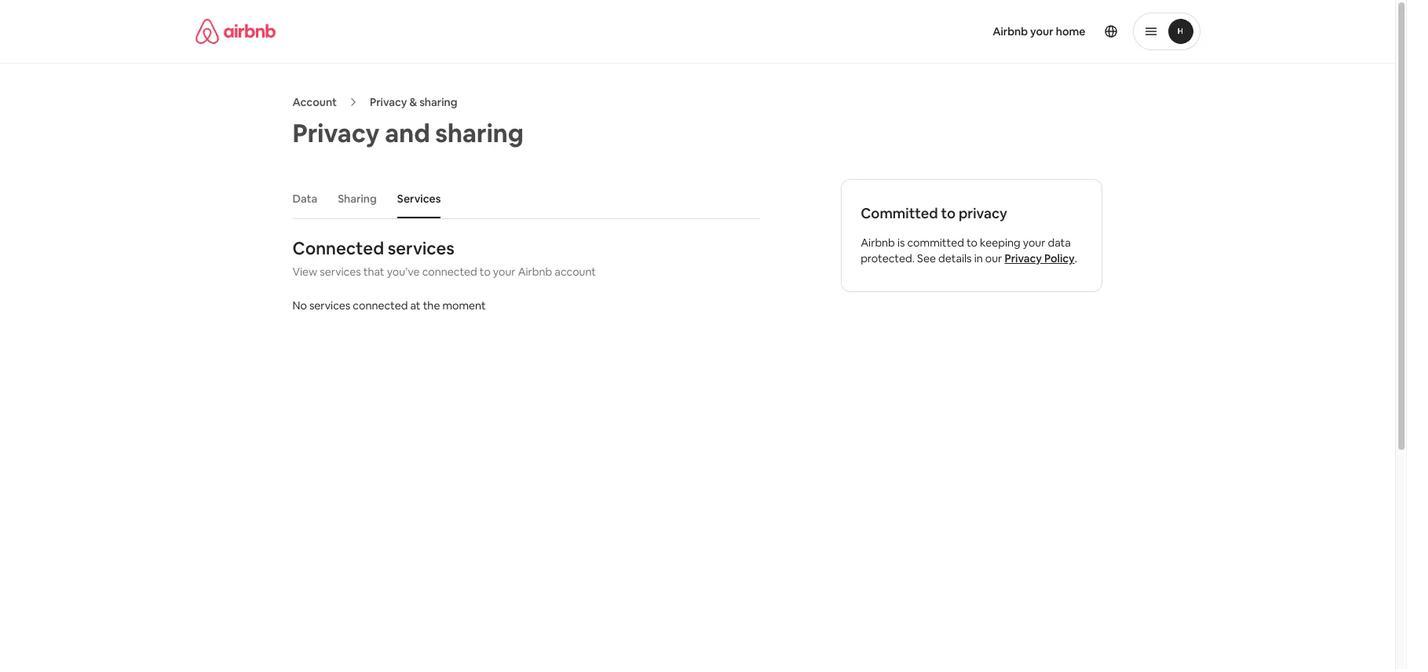 Task type: vqa. For each thing, say whether or not it's contained in the screenshot.
2nd uk from left
no



Task type: describe. For each thing, give the bounding box(es) containing it.
data button
[[285, 184, 325, 214]]

your inside profile element
[[1031, 24, 1054, 38]]

account
[[555, 265, 596, 279]]

your inside connected services view services that you've connected to your airbnb account
[[493, 265, 516, 279]]

services button
[[390, 184, 449, 214]]

airbnb for airbnb is committed to keeping your data protected. see details in our
[[861, 236, 895, 250]]

profile element
[[717, 0, 1201, 63]]

sharing for privacy & sharing
[[420, 95, 458, 109]]

view
[[293, 265, 318, 279]]

policy
[[1045, 251, 1075, 266]]

airbnb inside connected services view services that you've connected to your airbnb account
[[518, 265, 553, 279]]

privacy
[[959, 204, 1008, 222]]

the
[[423, 299, 440, 313]]

home
[[1056, 24, 1086, 38]]

privacy for privacy and sharing
[[293, 117, 380, 149]]

privacy and sharing
[[293, 117, 524, 149]]

that
[[364, 265, 385, 279]]

committed
[[908, 236, 965, 250]]

connected services view services that you've connected to your airbnb account
[[293, 237, 596, 279]]

privacy for privacy & sharing
[[370, 95, 407, 109]]

privacy policy link
[[1005, 251, 1075, 266]]

airbnb is committed to keeping your data protected. see details in our
[[861, 236, 1071, 266]]

data
[[293, 192, 318, 206]]

sharing button
[[330, 184, 385, 214]]

2 vertical spatial privacy
[[1005, 251, 1042, 266]]

and
[[385, 117, 430, 149]]

1 horizontal spatial to
[[942, 204, 956, 222]]

moment
[[443, 299, 486, 313]]

tab list containing data
[[285, 179, 760, 218]]

sharing for privacy and sharing
[[435, 117, 524, 149]]

to inside connected services view services that you've connected to your airbnb account
[[480, 265, 491, 279]]



Task type: locate. For each thing, give the bounding box(es) containing it.
airbnb your home link
[[984, 15, 1096, 48]]

at
[[411, 299, 421, 313]]

your
[[1031, 24, 1054, 38], [1023, 236, 1046, 250], [493, 265, 516, 279]]

1 vertical spatial services
[[320, 265, 361, 279]]

no
[[293, 299, 307, 313]]

0 vertical spatial to
[[942, 204, 956, 222]]

privacy down "account"
[[293, 117, 380, 149]]

1 vertical spatial your
[[1023, 236, 1046, 250]]

you've
[[387, 265, 420, 279]]

to up committed
[[942, 204, 956, 222]]

your inside airbnb is committed to keeping your data protected. see details in our
[[1023, 236, 1046, 250]]

airbnb inside airbnb is committed to keeping your data protected. see details in our
[[861, 236, 895, 250]]

2 vertical spatial to
[[480, 265, 491, 279]]

your left home
[[1031, 24, 1054, 38]]

data
[[1048, 236, 1071, 250]]

2 horizontal spatial to
[[967, 236, 978, 250]]

protected.
[[861, 251, 915, 266]]

1 vertical spatial airbnb
[[861, 236, 895, 250]]

services up the you've
[[388, 237, 455, 259]]

2 vertical spatial airbnb
[[518, 265, 553, 279]]

services for no
[[309, 299, 351, 313]]

0 vertical spatial privacy
[[370, 95, 407, 109]]

.
[[1075, 251, 1078, 266]]

services right no at top
[[309, 299, 351, 313]]

keeping
[[980, 236, 1021, 250]]

account
[[293, 95, 337, 109]]

to up in on the right top of the page
[[967, 236, 978, 250]]

services
[[388, 237, 455, 259], [320, 265, 361, 279], [309, 299, 351, 313]]

1 vertical spatial sharing
[[435, 117, 524, 149]]

tab list
[[285, 179, 760, 218]]

2 vertical spatial services
[[309, 299, 351, 313]]

connected
[[293, 237, 384, 259]]

privacy left &
[[370, 95, 407, 109]]

privacy policy .
[[1005, 251, 1078, 266]]

connected up moment on the top left
[[422, 265, 477, 279]]

connected down that
[[353, 299, 408, 313]]

to
[[942, 204, 956, 222], [967, 236, 978, 250], [480, 265, 491, 279]]

connected inside connected services view services that you've connected to your airbnb account
[[422, 265, 477, 279]]

0 horizontal spatial to
[[480, 265, 491, 279]]

airbnb left home
[[993, 24, 1028, 38]]

privacy down keeping
[[1005, 251, 1042, 266]]

0 vertical spatial your
[[1031, 24, 1054, 38]]

sharing
[[420, 95, 458, 109], [435, 117, 524, 149]]

airbnb for airbnb your home
[[993, 24, 1028, 38]]

1 horizontal spatial connected
[[422, 265, 477, 279]]

committed
[[861, 204, 939, 222]]

1 vertical spatial privacy
[[293, 117, 380, 149]]

our
[[986, 251, 1003, 266]]

connected
[[422, 265, 477, 279], [353, 299, 408, 313]]

to inside airbnb is committed to keeping your data protected. see details in our
[[967, 236, 978, 250]]

0 vertical spatial sharing
[[420, 95, 458, 109]]

1 horizontal spatial airbnb
[[861, 236, 895, 250]]

0 vertical spatial airbnb
[[993, 24, 1028, 38]]

your left account
[[493, 265, 516, 279]]

services
[[397, 192, 441, 206]]

sharing
[[338, 192, 377, 206]]

airbnb inside profile element
[[993, 24, 1028, 38]]

is
[[898, 236, 905, 250]]

privacy
[[370, 95, 407, 109], [293, 117, 380, 149], [1005, 251, 1042, 266]]

0 vertical spatial services
[[388, 237, 455, 259]]

details
[[939, 251, 972, 266]]

your up privacy policy link
[[1023, 236, 1046, 250]]

0 vertical spatial connected
[[422, 265, 477, 279]]

sharing right and
[[435, 117, 524, 149]]

airbnb up protected.
[[861, 236, 895, 250]]

committed to privacy
[[861, 204, 1008, 222]]

0 horizontal spatial connected
[[353, 299, 408, 313]]

airbnb left account
[[518, 265, 553, 279]]

to up moment on the top left
[[480, 265, 491, 279]]

0 horizontal spatial airbnb
[[518, 265, 553, 279]]

1 vertical spatial connected
[[353, 299, 408, 313]]

&
[[410, 95, 417, 109]]

services down connected
[[320, 265, 361, 279]]

sharing right &
[[420, 95, 458, 109]]

privacy & sharing
[[370, 95, 458, 109]]

services for connected
[[388, 237, 455, 259]]

no services connected at the moment
[[293, 299, 486, 313]]

in
[[975, 251, 983, 266]]

airbnb
[[993, 24, 1028, 38], [861, 236, 895, 250], [518, 265, 553, 279]]

see
[[918, 251, 936, 266]]

2 horizontal spatial airbnb
[[993, 24, 1028, 38]]

2 vertical spatial your
[[493, 265, 516, 279]]

airbnb your home
[[993, 24, 1086, 38]]

account link
[[293, 95, 337, 109]]

1 vertical spatial to
[[967, 236, 978, 250]]



